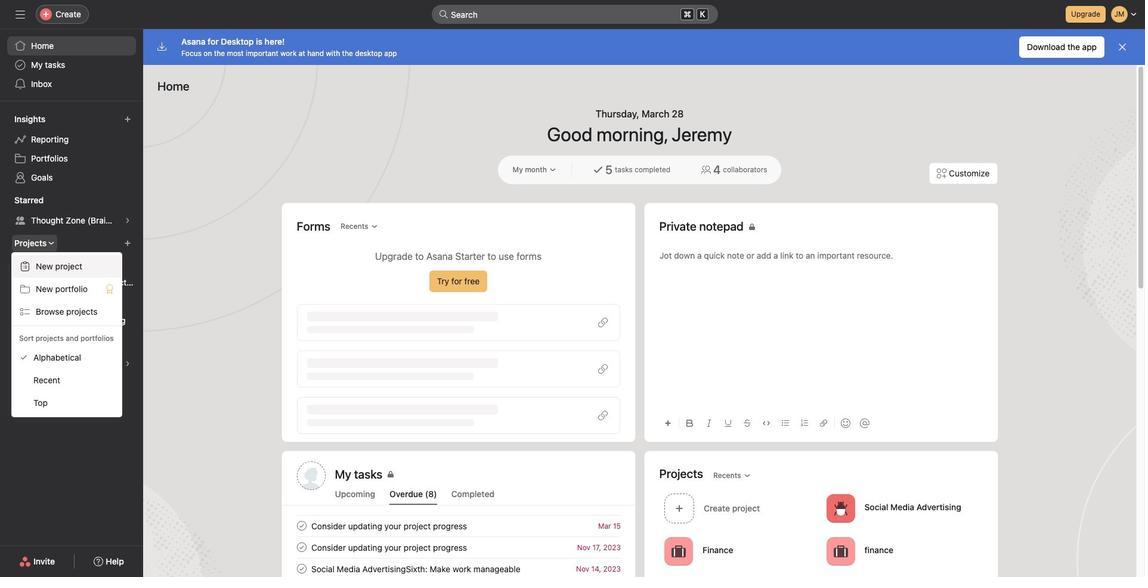 Task type: locate. For each thing, give the bounding box(es) containing it.
briefcase image
[[671, 544, 686, 559], [833, 544, 848, 559]]

0 vertical spatial mark complete checkbox
[[294, 519, 309, 533]]

prominent image
[[439, 10, 449, 19]]

new project or portfolio image
[[124, 240, 131, 247]]

1 vertical spatial mark complete image
[[294, 562, 309, 576]]

1 mark complete checkbox from the top
[[294, 519, 309, 533]]

1 horizontal spatial briefcase image
[[833, 544, 848, 559]]

list item
[[660, 490, 821, 527], [282, 515, 635, 537], [282, 537, 635, 558], [282, 558, 635, 577]]

Mark complete checkbox
[[294, 519, 309, 533], [294, 541, 309, 555]]

see details, thought zone (brainstorm space) image
[[124, 360, 131, 367]]

mark complete image for mark complete option
[[294, 562, 309, 576]]

menu item
[[12, 255, 122, 278]]

1 mark complete image from the top
[[294, 541, 309, 555]]

0 vertical spatial mark complete image
[[294, 541, 309, 555]]

1 vertical spatial mark complete checkbox
[[294, 541, 309, 555]]

None field
[[432, 5, 718, 24]]

mark complete image for 2nd mark complete checkbox from the top
[[294, 541, 309, 555]]

bulleted list image
[[782, 420, 789, 427]]

1 briefcase image from the left
[[671, 544, 686, 559]]

insert an object image
[[664, 420, 671, 427]]

Mark complete checkbox
[[294, 562, 309, 576]]

mark complete checkbox down mark complete image
[[294, 541, 309, 555]]

strikethrough image
[[744, 420, 751, 427]]

insights element
[[0, 109, 143, 190]]

see details, thought zone (brainstorm space) image
[[124, 217, 131, 224]]

hide sidebar image
[[16, 10, 25, 19]]

2 mark complete image from the top
[[294, 562, 309, 576]]

projects element
[[0, 233, 143, 333]]

bug image
[[833, 501, 848, 516]]

Search tasks, projects, and more text field
[[432, 5, 718, 24]]

numbered list image
[[801, 420, 808, 427]]

2 briefcase image from the left
[[833, 544, 848, 559]]

mark complete image
[[294, 541, 309, 555], [294, 562, 309, 576]]

code image
[[763, 420, 770, 427]]

new insights image
[[124, 116, 131, 123]]

toolbar
[[660, 410, 983, 437]]

add profile photo image
[[297, 462, 325, 490]]

mark complete checkbox up mark complete option
[[294, 519, 309, 533]]

0 horizontal spatial briefcase image
[[671, 544, 686, 559]]

dismiss image
[[1118, 42, 1128, 52]]



Task type: vqa. For each thing, say whether or not it's contained in the screenshot.
project in button
no



Task type: describe. For each thing, give the bounding box(es) containing it.
underline image
[[725, 420, 732, 427]]

italics image
[[705, 420, 713, 427]]

link image
[[820, 420, 827, 427]]

collapse section image
[[1, 339, 11, 348]]

emoji image
[[841, 419, 850, 428]]

global element
[[0, 29, 143, 101]]

2 mark complete checkbox from the top
[[294, 541, 309, 555]]

mark complete image
[[294, 519, 309, 533]]

at mention image
[[860, 419, 870, 428]]

teams element
[[0, 333, 143, 376]]

starred element
[[0, 190, 143, 233]]

bold image
[[686, 420, 694, 427]]



